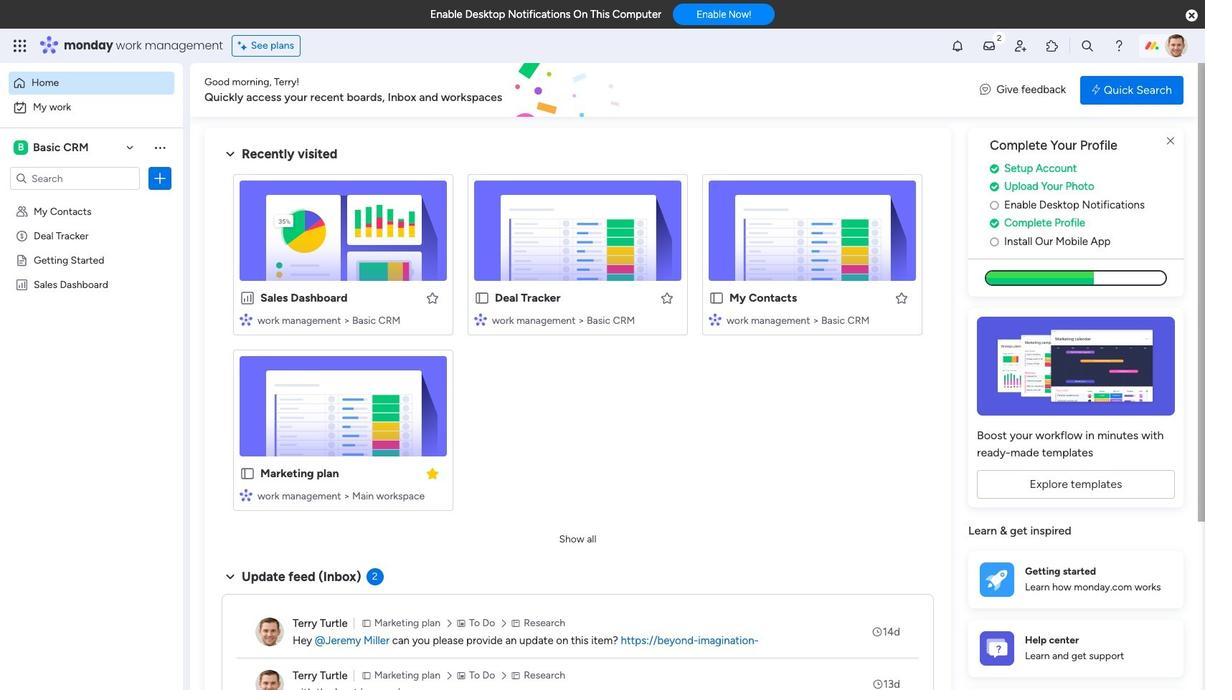 Task type: vqa. For each thing, say whether or not it's contained in the screenshot.
first Public board "icon"
no



Task type: locate. For each thing, give the bounding box(es) containing it.
dapulse close image
[[1186, 9, 1198, 23]]

workspace options image
[[153, 140, 167, 155]]

public board image
[[240, 466, 255, 482]]

0 vertical spatial terry turtle image
[[1165, 34, 1188, 57]]

workspace image
[[14, 140, 28, 156]]

add to favorites image
[[660, 291, 674, 305], [894, 291, 909, 305]]

terry turtle image
[[1165, 34, 1188, 57], [255, 618, 284, 647]]

invite members image
[[1013, 39, 1028, 53]]

list box
[[0, 196, 183, 490]]

1 horizontal spatial public board image
[[474, 290, 490, 306]]

public board image for 2nd add to favorites image from the right
[[474, 290, 490, 306]]

getting started element
[[968, 551, 1184, 609]]

v2 user feedback image
[[980, 82, 991, 98]]

public board image up public dashboard icon
[[15, 253, 29, 267]]

terry turtle image down dapulse close image
[[1165, 34, 1188, 57]]

add to favorites image
[[425, 291, 440, 305]]

0 vertical spatial option
[[9, 72, 174, 95]]

check circle image
[[990, 163, 999, 174]]

check circle image
[[990, 182, 999, 192], [990, 218, 999, 229]]

check circle image up circle o image
[[990, 182, 999, 192]]

0 vertical spatial check circle image
[[990, 182, 999, 192]]

1 vertical spatial terry turtle image
[[255, 618, 284, 647]]

1 horizontal spatial terry turtle image
[[1165, 34, 1188, 57]]

see plans image
[[238, 38, 251, 54]]

public board image right add to favorites icon
[[474, 290, 490, 306]]

close update feed (inbox) image
[[222, 569, 239, 586]]

select product image
[[13, 39, 27, 53]]

1 horizontal spatial add to favorites image
[[894, 291, 909, 305]]

terry turtle image
[[255, 671, 284, 691]]

options image
[[153, 171, 167, 186]]

search everything image
[[1080, 39, 1095, 53]]

update feed image
[[982, 39, 996, 53]]

templates image image
[[981, 317, 1171, 416]]

Search in workspace field
[[30, 170, 120, 187]]

public board image up component image on the top right of the page
[[709, 290, 724, 306]]

2 add to favorites image from the left
[[894, 291, 909, 305]]

notifications image
[[950, 39, 965, 53]]

terry turtle image up terry turtle icon
[[255, 618, 284, 647]]

0 horizontal spatial add to favorites image
[[660, 291, 674, 305]]

help center element
[[968, 620, 1184, 678]]

public dashboard image
[[15, 278, 29, 291]]

option
[[9, 72, 174, 95], [9, 96, 174, 119], [0, 198, 183, 201]]

1 check circle image from the top
[[990, 182, 999, 192]]

circle o image
[[990, 237, 999, 247]]

0 horizontal spatial terry turtle image
[[255, 618, 284, 647]]

help image
[[1112, 39, 1126, 53]]

1 vertical spatial option
[[9, 96, 174, 119]]

public board image
[[15, 253, 29, 267], [474, 290, 490, 306], [709, 290, 724, 306]]

check circle image down circle o image
[[990, 218, 999, 229]]

2 horizontal spatial public board image
[[709, 290, 724, 306]]

1 vertical spatial check circle image
[[990, 218, 999, 229]]



Task type: describe. For each thing, give the bounding box(es) containing it.
remove from favorites image
[[425, 467, 440, 481]]

public board image for 1st add to favorites image from the right
[[709, 290, 724, 306]]

0 horizontal spatial public board image
[[15, 253, 29, 267]]

2 vertical spatial option
[[0, 198, 183, 201]]

monday marketplace image
[[1045, 39, 1059, 53]]

component image
[[709, 313, 722, 326]]

v2 bolt switch image
[[1092, 82, 1100, 98]]

quick search results list box
[[222, 163, 934, 529]]

dapulse x slim image
[[1162, 133, 1179, 150]]

2 image
[[993, 29, 1006, 46]]

workspace selection element
[[14, 139, 91, 156]]

close recently visited image
[[222, 146, 239, 163]]

1 add to favorites image from the left
[[660, 291, 674, 305]]

2 check circle image from the top
[[990, 218, 999, 229]]

circle o image
[[990, 200, 999, 211]]

public dashboard image
[[240, 290, 255, 306]]

2 element
[[366, 569, 383, 586]]



